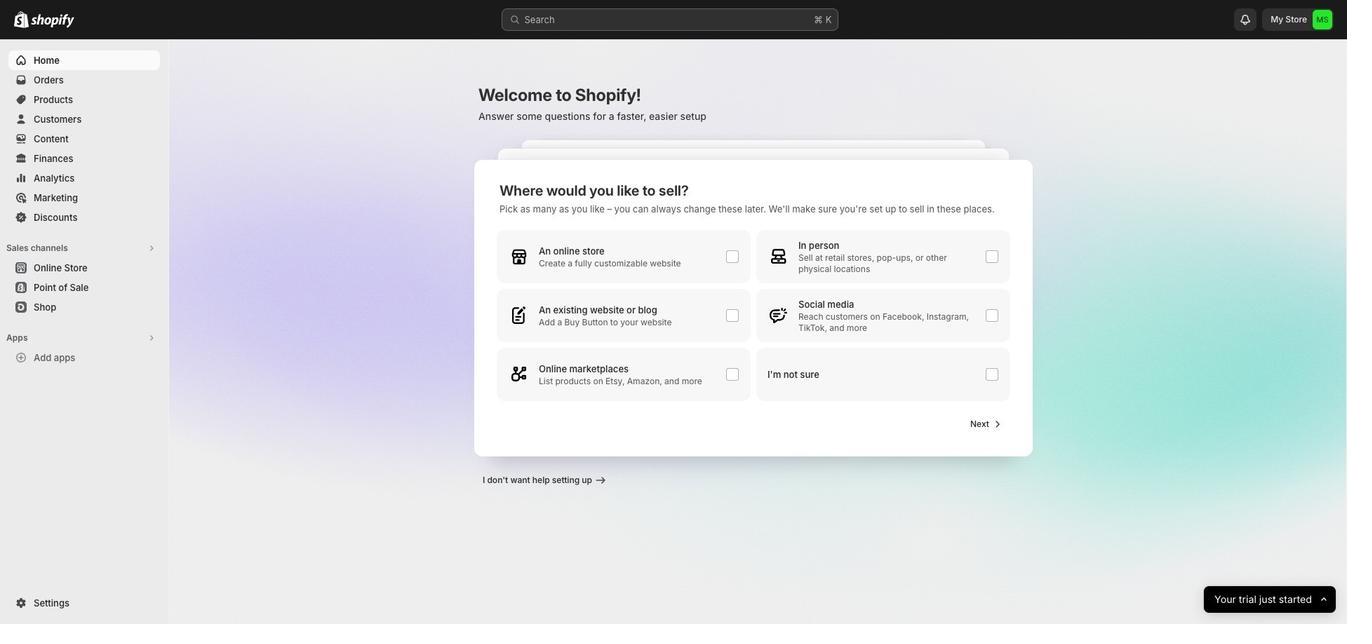 Task type: locate. For each thing, give the bounding box(es) containing it.
my store image
[[1314, 10, 1333, 29]]

shopify image
[[14, 11, 29, 28], [31, 14, 74, 28]]



Task type: vqa. For each thing, say whether or not it's contained in the screenshot.
"customers won't enter shipping details at checkout. learn how to set up your store for"
no



Task type: describe. For each thing, give the bounding box(es) containing it.
1 horizontal spatial shopify image
[[31, 14, 74, 28]]

0 horizontal spatial shopify image
[[14, 11, 29, 28]]



